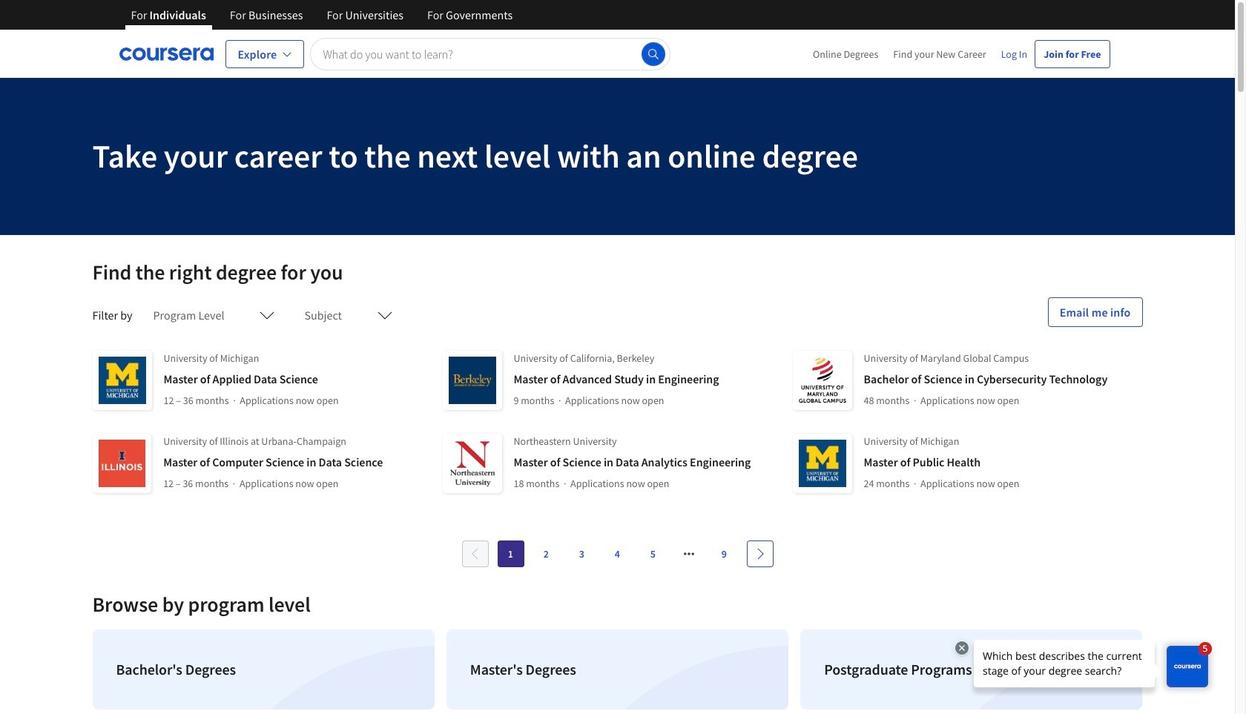 Task type: locate. For each thing, give the bounding box(es) containing it.
university of michigan image
[[92, 351, 152, 410], [793, 434, 852, 493]]

coursera image
[[119, 42, 213, 66]]

1 horizontal spatial university of michigan image
[[793, 434, 852, 493]]

list
[[86, 624, 1149, 714]]

0 horizontal spatial university of michigan image
[[92, 351, 152, 410]]

northeastern university image
[[442, 434, 502, 493]]

go to next page image
[[754, 548, 766, 560]]

0 vertical spatial university of michigan image
[[92, 351, 152, 410]]

None search field
[[310, 37, 670, 70]]



Task type: vqa. For each thing, say whether or not it's contained in the screenshot.
"search field"
yes



Task type: describe. For each thing, give the bounding box(es) containing it.
university of california, berkeley image
[[442, 351, 502, 410]]

1 vertical spatial university of michigan image
[[793, 434, 852, 493]]

What do you want to learn? text field
[[310, 37, 670, 70]]

university of maryland global campus image
[[793, 351, 852, 410]]

banner navigation
[[119, 0, 525, 41]]

university of illinois at urbana-champaign image
[[92, 434, 151, 493]]



